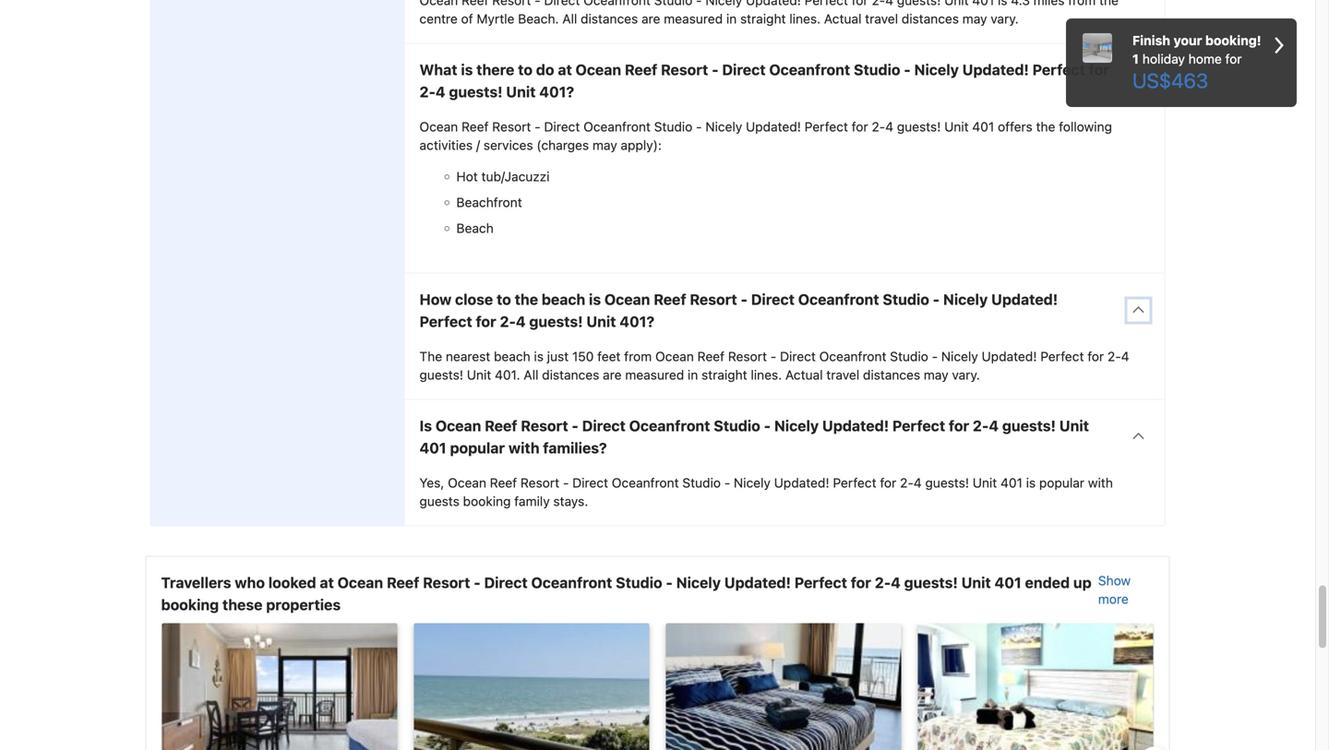 Task type: describe. For each thing, give the bounding box(es) containing it.
miles
[[1034, 0, 1065, 8]]

(charges
[[537, 138, 589, 153]]

show more link
[[1099, 572, 1155, 616]]

nicely inside travellers who looked at ocean reef resort - direct oceanfront studio - nicely updated! perfect for 2-4 guests! unit 401 ended up booking these properties show more
[[677, 574, 721, 592]]

are inside ocean reef resort - direct oceanfront studio - nicely updated! perfect for 2-4 guests! unit 401 is 4.3 miles from the centre of myrtle beach. all distances are measured in straight lines. actual travel distances may vary.
[[642, 11, 661, 26]]

actual inside the nearest beach is just 150 feet from ocean reef resort - direct oceanfront studio - nicely updated! perfect for 2-4 guests! unit 401. all distances are measured in straight lines. actual travel distances may vary.
[[786, 367, 823, 383]]

401 inside 'is ocean reef resort - direct oceanfront studio - nicely updated! perfect for 2-4 guests! unit 401 popular with families?'
[[420, 439, 447, 457]]

may inside the ocean reef resort - direct oceanfront studio - nicely updated! perfect for 2-4 guests! unit 401 offers the following activities / services (charges may apply):
[[593, 138, 617, 153]]

oceanfront inside yes, ocean reef resort - direct oceanfront studio - nicely updated! perfect for 2-4 guests! unit 401 is popular with guests booking family stays.
[[612, 475, 679, 491]]

is inside ocean reef resort - direct oceanfront studio - nicely updated! perfect for 2-4 guests! unit 401 is 4.3 miles from the centre of myrtle beach. all distances are measured in straight lines. actual travel distances may vary.
[[998, 0, 1008, 8]]

150
[[572, 349, 594, 364]]

guests! inside yes, ocean reef resort - direct oceanfront studio - nicely updated! perfect for 2-4 guests! unit 401 is popular with guests booking family stays.
[[926, 475, 970, 491]]

yes, ocean reef resort - direct oceanfront studio - nicely updated! perfect for 2-4 guests! unit 401 is popular with guests booking family stays.
[[420, 475, 1113, 509]]

travel inside ocean reef resort - direct oceanfront studio - nicely updated! perfect for 2-4 guests! unit 401 is 4.3 miles from the centre of myrtle beach. all distances are measured in straight lines. actual travel distances may vary.
[[865, 11, 899, 26]]

to inside how close to the beach is ocean reef resort - direct oceanfront studio - nicely updated! perfect for 2-4 guests! unit 401?
[[497, 291, 511, 308]]

activities
[[420, 138, 473, 153]]

ocean inside the ocean reef resort - direct oceanfront studio - nicely updated! perfect for 2-4 guests! unit 401 offers the following activities / services (charges may apply):
[[420, 119, 458, 134]]

more
[[1099, 592, 1129, 607]]

is
[[420, 417, 432, 435]]

401 inside travellers who looked at ocean reef resort - direct oceanfront studio - nicely updated! perfect for 2-4 guests! unit 401 ended up booking these properties show more
[[995, 574, 1022, 592]]

to inside what is there to do at ocean reef resort - direct oceanfront studio - nicely updated! perfect for 2-4 guests! unit 401?
[[518, 61, 533, 78]]

resort inside the nearest beach is just 150 feet from ocean reef resort - direct oceanfront studio - nicely updated! perfect for 2-4 guests! unit 401. all distances are measured in straight lines. actual travel distances may vary.
[[728, 349, 767, 364]]

4 inside ocean reef resort - direct oceanfront studio - nicely updated! perfect for 2-4 guests! unit 401 is 4.3 miles from the centre of myrtle beach. all distances are measured in straight lines. actual travel distances may vary.
[[886, 0, 894, 8]]

properties
[[266, 596, 341, 614]]

up
[[1074, 574, 1092, 592]]

with inside yes, ocean reef resort - direct oceanfront studio - nicely updated! perfect for 2-4 guests! unit 401 is popular with guests booking family stays.
[[1089, 475, 1113, 491]]

guests! inside the ocean reef resort - direct oceanfront studio - nicely updated! perfect for 2-4 guests! unit 401 offers the following activities / services (charges may apply):
[[897, 119, 941, 134]]

nicely inside how close to the beach is ocean reef resort - direct oceanfront studio - nicely updated! perfect for 2-4 guests! unit 401?
[[944, 291, 988, 308]]

is inside yes, ocean reef resort - direct oceanfront studio - nicely updated! perfect for 2-4 guests! unit 401 is popular with guests booking family stays.
[[1027, 475, 1036, 491]]

at inside what is there to do at ocean reef resort - direct oceanfront studio - nicely updated! perfect for 2-4 guests! unit 401?
[[558, 61, 572, 78]]

2- inside yes, ocean reef resort - direct oceanfront studio - nicely updated! perfect for 2-4 guests! unit 401 is popular with guests booking family stays.
[[900, 475, 914, 491]]

beach.
[[518, 11, 559, 26]]

nicely inside the ocean reef resort - direct oceanfront studio - nicely updated! perfect for 2-4 guests! unit 401 offers the following activities / services (charges may apply):
[[706, 119, 743, 134]]

oceanfront inside 'is ocean reef resort - direct oceanfront studio - nicely updated! perfect for 2-4 guests! unit 401 popular with families?'
[[629, 417, 711, 435]]

guests! inside 'is ocean reef resort - direct oceanfront studio - nicely updated! perfect for 2-4 guests! unit 401 popular with families?'
[[1003, 417, 1056, 435]]

feet
[[598, 349, 621, 364]]

4 inside yes, ocean reef resort - direct oceanfront studio - nicely updated! perfect for 2-4 guests! unit 401 is popular with guests booking family stays.
[[914, 475, 922, 491]]

lines. inside the nearest beach is just 150 feet from ocean reef resort - direct oceanfront studio - nicely updated! perfect for 2-4 guests! unit 401. all distances are measured in straight lines. actual travel distances may vary.
[[751, 367, 782, 383]]

unit inside yes, ocean reef resort - direct oceanfront studio - nicely updated! perfect for 2-4 guests! unit 401 is popular with guests booking family stays.
[[973, 475, 997, 491]]

in inside ocean reef resort - direct oceanfront studio - nicely updated! perfect for 2-4 guests! unit 401 is 4.3 miles from the centre of myrtle beach. all distances are measured in straight lines. actual travel distances may vary.
[[727, 11, 737, 26]]

from inside ocean reef resort - direct oceanfront studio - nicely updated! perfect for 2-4 guests! unit 401 is 4.3 miles from the centre of myrtle beach. all distances are measured in straight lines. actual travel distances may vary.
[[1069, 0, 1096, 8]]

2- inside ocean reef resort - direct oceanfront studio - nicely updated! perfect for 2-4 guests! unit 401 is 4.3 miles from the centre of myrtle beach. all distances are measured in straight lines. actual travel distances may vary.
[[872, 0, 886, 8]]

2- inside the nearest beach is just 150 feet from ocean reef resort - direct oceanfront studio - nicely updated! perfect for 2-4 guests! unit 401. all distances are measured in straight lines. actual travel distances may vary.
[[1108, 349, 1122, 364]]

updated! inside how close to the beach is ocean reef resort - direct oceanfront studio - nicely updated! perfect for 2-4 guests! unit 401?
[[992, 291, 1058, 308]]

reef inside 'is ocean reef resort - direct oceanfront studio - nicely updated! perfect for 2-4 guests! unit 401 popular with families?'
[[485, 417, 518, 435]]

home
[[1189, 51, 1222, 66]]

yes,
[[420, 475, 445, 491]]

popular inside yes, ocean reef resort - direct oceanfront studio - nicely updated! perfect for 2-4 guests! unit 401 is popular with guests booking family stays.
[[1040, 475, 1085, 491]]

unit inside ocean reef resort - direct oceanfront studio - nicely updated! perfect for 2-4 guests! unit 401 is 4.3 miles from the centre of myrtle beach. all distances are measured in straight lines. actual travel distances may vary.
[[945, 0, 969, 8]]

updated! inside travellers who looked at ocean reef resort - direct oceanfront studio - nicely updated! perfect for 2-4 guests! unit 401 ended up booking these properties show more
[[725, 574, 791, 592]]

reef inside ocean reef resort - direct oceanfront studio - nicely updated! perfect for 2-4 guests! unit 401 is 4.3 miles from the centre of myrtle beach. all distances are measured in straight lines. actual travel distances may vary.
[[462, 0, 489, 8]]

these
[[222, 596, 263, 614]]

for inside 'is ocean reef resort - direct oceanfront studio - nicely updated! perfect for 2-4 guests! unit 401 popular with families?'
[[949, 417, 970, 435]]

finish
[[1133, 33, 1171, 48]]

4 inside the nearest beach is just 150 feet from ocean reef resort - direct oceanfront studio - nicely updated! perfect for 2-4 guests! unit 401. all distances are measured in straight lines. actual travel distances may vary.
[[1122, 349, 1130, 364]]

4 inside 'is ocean reef resort - direct oceanfront studio - nicely updated! perfect for 2-4 guests! unit 401 popular with families?'
[[989, 417, 999, 435]]

direct inside what is there to do at ocean reef resort - direct oceanfront studio - nicely updated! perfect for 2-4 guests! unit 401?
[[722, 61, 766, 78]]

is ocean reef resort - direct oceanfront studio - nicely updated! perfect for 2-4 guests! unit 401 popular with families?
[[420, 417, 1090, 457]]

4 inside how close to the beach is ocean reef resort - direct oceanfront studio - nicely updated! perfect for 2-4 guests! unit 401?
[[516, 313, 526, 331]]

unit inside travellers who looked at ocean reef resort - direct oceanfront studio - nicely updated! perfect for 2-4 guests! unit 401 ended up booking these properties show more
[[962, 574, 991, 592]]

guests! inside travellers who looked at ocean reef resort - direct oceanfront studio - nicely updated! perfect for 2-4 guests! unit 401 ended up booking these properties show more
[[905, 574, 958, 592]]

reef inside what is there to do at ocean reef resort - direct oceanfront studio - nicely updated! perfect for 2-4 guests! unit 401?
[[625, 61, 658, 78]]

ocean inside what is there to do at ocean reef resort - direct oceanfront studio - nicely updated! perfect for 2-4 guests! unit 401?
[[576, 61, 622, 78]]

2- inside the ocean reef resort - direct oceanfront studio - nicely updated! perfect for 2-4 guests! unit 401 offers the following activities / services (charges may apply):
[[872, 119, 886, 134]]

guests! inside ocean reef resort - direct oceanfront studio - nicely updated! perfect for 2-4 guests! unit 401 is 4.3 miles from the centre of myrtle beach. all distances are measured in straight lines. actual travel distances may vary.
[[897, 0, 941, 8]]

all inside the nearest beach is just 150 feet from ocean reef resort - direct oceanfront studio - nicely updated! perfect for 2-4 guests! unit 401. all distances are measured in straight lines. actual travel distances may vary.
[[524, 367, 539, 383]]

updated! inside the nearest beach is just 150 feet from ocean reef resort - direct oceanfront studio - nicely updated! perfect for 2-4 guests! unit 401. all distances are measured in straight lines. actual travel distances may vary.
[[982, 349, 1037, 364]]

nicely inside ocean reef resort - direct oceanfront studio - nicely updated! perfect for 2-4 guests! unit 401 is 4.3 miles from the centre of myrtle beach. all distances are measured in straight lines. actual travel distances may vary.
[[706, 0, 743, 8]]

perfect inside yes, ocean reef resort - direct oceanfront studio - nicely updated! perfect for 2-4 guests! unit 401 is popular with guests booking family stays.
[[833, 475, 877, 491]]

vary. inside the nearest beach is just 150 feet from ocean reef resort - direct oceanfront studio - nicely updated! perfect for 2-4 guests! unit 401. all distances are measured in straight lines. actual travel distances may vary.
[[952, 367, 980, 383]]

rightchevron image
[[1275, 31, 1284, 59]]

nearest
[[446, 349, 491, 364]]

who
[[235, 574, 265, 592]]

how close to the beach is ocean reef resort - direct oceanfront studio - nicely updated! perfect for 2-4 guests! unit 401?
[[420, 291, 1058, 331]]

popular inside 'is ocean reef resort - direct oceanfront studio - nicely updated! perfect for 2-4 guests! unit 401 popular with families?'
[[450, 439, 505, 457]]

accordion control element
[[404, 0, 1166, 527]]

ended
[[1025, 574, 1070, 592]]

the
[[420, 349, 442, 364]]

1
[[1133, 51, 1139, 66]]

following
[[1059, 119, 1113, 134]]

oceanfront inside travellers who looked at ocean reef resort - direct oceanfront studio - nicely updated! perfect for 2-4 guests! unit 401 ended up booking these properties show more
[[531, 574, 612, 592]]

resort inside the ocean reef resort - direct oceanfront studio - nicely updated! perfect for 2-4 guests! unit 401 offers the following activities / services (charges may apply):
[[492, 119, 531, 134]]

booking!
[[1206, 33, 1262, 48]]

resort inside 'is ocean reef resort - direct oceanfront studio - nicely updated! perfect for 2-4 guests! unit 401 popular with families?'
[[521, 417, 568, 435]]

4.3
[[1011, 0, 1030, 8]]

updated! inside yes, ocean reef resort - direct oceanfront studio - nicely updated! perfect for 2-4 guests! unit 401 is popular with guests booking family stays.
[[774, 475, 830, 491]]

reef inside yes, ocean reef resort - direct oceanfront studio - nicely updated! perfect for 2-4 guests! unit 401 is popular with guests booking family stays.
[[490, 475, 517, 491]]

perfect inside 'is ocean reef resort - direct oceanfront studio - nicely updated! perfect for 2-4 guests! unit 401 popular with families?'
[[893, 417, 946, 435]]

401 inside yes, ocean reef resort - direct oceanfront studio - nicely updated! perfect for 2-4 guests! unit 401 is popular with guests booking family stays.
[[1001, 475, 1023, 491]]

unit inside the nearest beach is just 150 feet from ocean reef resort - direct oceanfront studio - nicely updated! perfect for 2-4 guests! unit 401. all distances are measured in straight lines. actual travel distances may vary.
[[467, 367, 491, 383]]

looked
[[269, 574, 316, 592]]

beach inside the nearest beach is just 150 feet from ocean reef resort - direct oceanfront studio - nicely updated! perfect for 2-4 guests! unit 401. all distances are measured in straight lines. actual travel distances may vary.
[[494, 349, 531, 364]]

nicely inside yes, ocean reef resort - direct oceanfront studio - nicely updated! perfect for 2-4 guests! unit 401 is popular with guests booking family stays.
[[734, 475, 771, 491]]

updated! inside 'is ocean reef resort - direct oceanfront studio - nicely updated! perfect for 2-4 guests! unit 401 popular with families?'
[[823, 417, 889, 435]]

ocean inside how close to the beach is ocean reef resort - direct oceanfront studio - nicely updated! perfect for 2-4 guests! unit 401?
[[605, 291, 650, 308]]

for inside how close to the beach is ocean reef resort - direct oceanfront studio - nicely updated! perfect for 2-4 guests! unit 401?
[[476, 313, 497, 331]]

2- inside what is there to do at ocean reef resort - direct oceanfront studio - nicely updated! perfect for 2-4 guests! unit 401?
[[420, 83, 436, 101]]

vary. inside ocean reef resort - direct oceanfront studio - nicely updated! perfect for 2-4 guests! unit 401 is 4.3 miles from the centre of myrtle beach. all distances are measured in straight lines. actual travel distances may vary.
[[991, 11, 1019, 26]]

nicely inside what is there to do at ocean reef resort - direct oceanfront studio - nicely updated! perfect for 2-4 guests! unit 401?
[[915, 61, 959, 78]]

401 inside the ocean reef resort - direct oceanfront studio - nicely updated! perfect for 2-4 guests! unit 401 offers the following activities / services (charges may apply):
[[973, 119, 995, 134]]

4 inside the ocean reef resort - direct oceanfront studio - nicely updated! perfect for 2-4 guests! unit 401 offers the following activities / services (charges may apply):
[[886, 119, 894, 134]]



Task type: vqa. For each thing, say whether or not it's contained in the screenshot.
Location associated with The Kosmic Tortoise
no



Task type: locate. For each thing, give the bounding box(es) containing it.
401
[[973, 0, 995, 8], [973, 119, 995, 134], [420, 439, 447, 457], [1001, 475, 1023, 491], [995, 574, 1022, 592]]

2-
[[872, 0, 886, 8], [420, 83, 436, 101], [872, 119, 886, 134], [500, 313, 516, 331], [1108, 349, 1122, 364], [973, 417, 989, 435], [900, 475, 914, 491], [875, 574, 891, 592]]

guests!
[[897, 0, 941, 8], [449, 83, 503, 101], [897, 119, 941, 134], [529, 313, 583, 331], [420, 367, 464, 383], [1003, 417, 1056, 435], [926, 475, 970, 491], [905, 574, 958, 592]]

the right close
[[515, 291, 538, 308]]

0 vertical spatial may
[[963, 11, 988, 26]]

resort
[[492, 0, 531, 8], [661, 61, 709, 78], [492, 119, 531, 134], [690, 291, 738, 308], [728, 349, 767, 364], [521, 417, 568, 435], [521, 475, 560, 491], [423, 574, 470, 592]]

the right offers
[[1037, 119, 1056, 134]]

all right beach.
[[563, 11, 577, 26]]

offers
[[998, 119, 1033, 134]]

direct inside travellers who looked at ocean reef resort - direct oceanfront studio - nicely updated! perfect for 2-4 guests! unit 401 ended up booking these properties show more
[[484, 574, 528, 592]]

vary.
[[991, 11, 1019, 26], [952, 367, 980, 383]]

holiday
[[1143, 51, 1186, 66]]

ocean inside yes, ocean reef resort - direct oceanfront studio - nicely updated! perfect for 2-4 guests! unit 401 is popular with guests booking family stays.
[[448, 475, 487, 491]]

direct
[[544, 0, 580, 8], [722, 61, 766, 78], [544, 119, 580, 134], [751, 291, 795, 308], [780, 349, 816, 364], [582, 417, 626, 435], [573, 475, 609, 491], [484, 574, 528, 592]]

ocean up 'centre'
[[420, 0, 458, 8]]

reef inside how close to the beach is ocean reef resort - direct oceanfront studio - nicely updated! perfect for 2-4 guests! unit 401?
[[654, 291, 687, 308]]

actual
[[824, 11, 862, 26], [786, 367, 823, 383]]

actual up the is ocean reef resort - direct oceanfront studio - nicely updated! perfect for 2-4 guests! unit 401 popular with families? dropdown button
[[786, 367, 823, 383]]

for inside ocean reef resort - direct oceanfront studio - nicely updated! perfect for 2-4 guests! unit 401 is 4.3 miles from the centre of myrtle beach. all distances are measured in straight lines. actual travel distances may vary.
[[852, 0, 869, 8]]

travellers who looked at ocean reef resort - direct oceanfront studio - nicely updated! perfect for 2-4 guests! unit 401 ended up booking these properties show more
[[161, 573, 1131, 614]]

1 horizontal spatial to
[[518, 61, 533, 78]]

beach up 401.
[[494, 349, 531, 364]]

ocean inside travellers who looked at ocean reef resort - direct oceanfront studio - nicely updated! perfect for 2-4 guests! unit 401 ended up booking these properties show more
[[338, 574, 383, 592]]

in up what is there to do at ocean reef resort - direct oceanfront studio - nicely updated! perfect for 2-4 guests! unit 401?
[[727, 11, 737, 26]]

direct down how close to the beach is ocean reef resort - direct oceanfront studio - nicely updated! perfect for 2-4 guests! unit 401? dropdown button
[[780, 349, 816, 364]]

direct up families?
[[582, 417, 626, 435]]

perfect inside ocean reef resort - direct oceanfront studio - nicely updated! perfect for 2-4 guests! unit 401 is 4.3 miles from the centre of myrtle beach. all distances are measured in straight lines. actual travel distances may vary.
[[805, 0, 849, 8]]

may inside the nearest beach is just 150 feet from ocean reef resort - direct oceanfront studio - nicely updated! perfect for 2-4 guests! unit 401. all distances are measured in straight lines. actual travel distances may vary.
[[924, 367, 949, 383]]

beach
[[542, 291, 586, 308], [494, 349, 531, 364]]

0 horizontal spatial travel
[[827, 367, 860, 383]]

reef inside travellers who looked at ocean reef resort - direct oceanfront studio - nicely updated! perfect for 2-4 guests! unit 401 ended up booking these properties show more
[[387, 574, 420, 592]]

to right close
[[497, 291, 511, 308]]

2 horizontal spatial may
[[963, 11, 988, 26]]

0 vertical spatial straight
[[741, 11, 786, 26]]

for
[[852, 0, 869, 8], [1226, 51, 1242, 66], [1089, 61, 1110, 78], [852, 119, 869, 134], [476, 313, 497, 331], [1088, 349, 1105, 364], [949, 417, 970, 435], [880, 475, 897, 491], [851, 574, 872, 592]]

1 horizontal spatial 401?
[[620, 313, 655, 331]]

apply):
[[621, 138, 662, 153]]

the inside how close to the beach is ocean reef resort - direct oceanfront studio - nicely updated! perfect for 2-4 guests! unit 401?
[[515, 291, 538, 308]]

ocean right do
[[576, 61, 622, 78]]

at up properties
[[320, 574, 334, 592]]

1 horizontal spatial beach
[[542, 291, 586, 308]]

the right miles
[[1100, 0, 1119, 8]]

0 horizontal spatial popular
[[450, 439, 505, 457]]

all
[[563, 11, 577, 26], [524, 367, 539, 383]]

ocean up feet
[[605, 291, 650, 308]]

how
[[420, 291, 452, 308]]

perfect inside what is there to do at ocean reef resort - direct oceanfront studio - nicely updated! perfect for 2-4 guests! unit 401?
[[1033, 61, 1086, 78]]

reef inside the ocean reef resort - direct oceanfront studio - nicely updated! perfect for 2-4 guests! unit 401 offers the following activities / services (charges may apply):
[[462, 119, 489, 134]]

perfect inside travellers who looked at ocean reef resort - direct oceanfront studio - nicely updated! perfect for 2-4 guests! unit 401 ended up booking these properties show more
[[795, 574, 848, 592]]

resort inside travellers who looked at ocean reef resort - direct oceanfront studio - nicely updated! perfect for 2-4 guests! unit 401 ended up booking these properties show more
[[423, 574, 470, 592]]

to left do
[[518, 61, 533, 78]]

direct down ocean reef resort - direct oceanfront studio - nicely updated! perfect for 2-4 guests! unit 401 is 4.3 miles from the centre of myrtle beach. all distances are measured in straight lines. actual travel distances may vary.
[[722, 61, 766, 78]]

direct inside yes, ocean reef resort - direct oceanfront studio - nicely updated! perfect for 2-4 guests! unit 401 is popular with guests booking family stays.
[[573, 475, 609, 491]]

1 vertical spatial vary.
[[952, 367, 980, 383]]

resort up families?
[[521, 417, 568, 435]]

0 horizontal spatial lines.
[[751, 367, 782, 383]]

401? for at
[[540, 83, 574, 101]]

resort down guests
[[423, 574, 470, 592]]

0 vertical spatial the
[[1100, 0, 1119, 8]]

ocean right is
[[436, 417, 481, 435]]

unit inside the ocean reef resort - direct oceanfront studio - nicely updated! perfect for 2-4 guests! unit 401 offers the following activities / services (charges may apply):
[[945, 119, 969, 134]]

0 horizontal spatial from
[[624, 349, 652, 364]]

to
[[518, 61, 533, 78], [497, 291, 511, 308]]

0 horizontal spatial vary.
[[952, 367, 980, 383]]

-
[[535, 0, 541, 8], [696, 0, 702, 8], [712, 61, 719, 78], [904, 61, 911, 78], [535, 119, 541, 134], [696, 119, 702, 134], [741, 291, 748, 308], [933, 291, 940, 308], [771, 349, 777, 364], [932, 349, 938, 364], [572, 417, 579, 435], [764, 417, 771, 435], [563, 475, 569, 491], [725, 475, 731, 491], [474, 574, 481, 592], [666, 574, 673, 592]]

reef
[[462, 0, 489, 8], [625, 61, 658, 78], [462, 119, 489, 134], [654, 291, 687, 308], [698, 349, 725, 364], [485, 417, 518, 435], [490, 475, 517, 491], [387, 574, 420, 592]]

2 vertical spatial the
[[515, 291, 538, 308]]

1 vertical spatial 401?
[[620, 313, 655, 331]]

4
[[886, 0, 894, 8], [436, 83, 446, 101], [886, 119, 894, 134], [516, 313, 526, 331], [1122, 349, 1130, 364], [989, 417, 999, 435], [914, 475, 922, 491], [891, 574, 901, 592]]

for inside the ocean reef resort - direct oceanfront studio - nicely updated! perfect for 2-4 guests! unit 401 offers the following activities / services (charges may apply):
[[852, 119, 869, 134]]

resort inside how close to the beach is ocean reef resort - direct oceanfront studio - nicely updated! perfect for 2-4 guests! unit 401?
[[690, 291, 738, 308]]

2- inside 'is ocean reef resort - direct oceanfront studio - nicely updated! perfect for 2-4 guests! unit 401 popular with families?'
[[973, 417, 989, 435]]

booking down the travellers on the left
[[161, 596, 219, 614]]

beach
[[457, 221, 494, 236]]

direct inside 'is ocean reef resort - direct oceanfront studio - nicely updated! perfect for 2-4 guests! unit 401 popular with families?'
[[582, 417, 626, 435]]

distances
[[581, 11, 638, 26], [902, 11, 959, 26], [542, 367, 600, 383], [863, 367, 921, 383]]

updated! inside the ocean reef resort - direct oceanfront studio - nicely updated! perfect for 2-4 guests! unit 401 offers the following activities / services (charges may apply):
[[746, 119, 801, 134]]

resort up the nearest beach is just 150 feet from ocean reef resort - direct oceanfront studio - nicely updated! perfect for 2-4 guests! unit 401. all distances are measured in straight lines. actual travel distances may vary.
[[690, 291, 738, 308]]

beach inside how close to the beach is ocean reef resort - direct oceanfront studio - nicely updated! perfect for 2-4 guests! unit 401?
[[542, 291, 586, 308]]

with inside 'is ocean reef resort - direct oceanfront studio - nicely updated! perfect for 2-4 guests! unit 401 popular with families?'
[[509, 439, 540, 457]]

1 horizontal spatial in
[[727, 11, 737, 26]]

0 vertical spatial measured
[[664, 11, 723, 26]]

beachfront
[[457, 195, 522, 210]]

0 vertical spatial lines.
[[790, 11, 821, 26]]

for inside what is there to do at ocean reef resort - direct oceanfront studio - nicely updated! perfect for 2-4 guests! unit 401?
[[1089, 61, 1110, 78]]

1 vertical spatial travel
[[827, 367, 860, 383]]

booking inside travellers who looked at ocean reef resort - direct oceanfront studio - nicely updated! perfect for 2-4 guests! unit 401 ended up booking these properties show more
[[161, 596, 219, 614]]

resort up apply):
[[661, 61, 709, 78]]

is ocean reef resort - direct oceanfront studio - nicely updated! perfect for 2-4 guests! unit 401 popular with families? button
[[405, 400, 1165, 474]]

just
[[547, 349, 569, 364]]

oceanfront inside ocean reef resort - direct oceanfront studio - nicely updated! perfect for 2-4 guests! unit 401 is 4.3 miles from the centre of myrtle beach. all distances are measured in straight lines. actual travel distances may vary.
[[584, 0, 651, 8]]

studio inside ocean reef resort - direct oceanfront studio - nicely updated! perfect for 2-4 guests! unit 401 is 4.3 miles from the centre of myrtle beach. all distances are measured in straight lines. actual travel distances may vary.
[[654, 0, 693, 8]]

show
[[1099, 573, 1131, 589]]

1 horizontal spatial may
[[924, 367, 949, 383]]

0 horizontal spatial 401?
[[540, 83, 574, 101]]

401?
[[540, 83, 574, 101], [620, 313, 655, 331]]

are
[[642, 11, 661, 26], [603, 367, 622, 383]]

is inside how close to the beach is ocean reef resort - direct oceanfront studio - nicely updated! perfect for 2-4 guests! unit 401?
[[589, 291, 601, 308]]

0 vertical spatial in
[[727, 11, 737, 26]]

0 vertical spatial to
[[518, 61, 533, 78]]

ocean up activities
[[420, 119, 458, 134]]

nicely inside 'is ocean reef resort - direct oceanfront studio - nicely updated! perfect for 2-4 guests! unit 401 popular with families?'
[[775, 417, 819, 435]]

studio inside how close to the beach is ocean reef resort - direct oceanfront studio - nicely updated! perfect for 2-4 guests! unit 401?
[[883, 291, 930, 308]]

in
[[727, 11, 737, 26], [688, 367, 698, 383]]

myrtle
[[477, 11, 515, 26]]

1 horizontal spatial travel
[[865, 11, 899, 26]]

0 vertical spatial from
[[1069, 0, 1096, 8]]

1 vertical spatial to
[[497, 291, 511, 308]]

1 horizontal spatial all
[[563, 11, 577, 26]]

401? for is
[[620, 313, 655, 331]]

0 vertical spatial with
[[509, 439, 540, 457]]

0 horizontal spatial actual
[[786, 367, 823, 383]]

1 horizontal spatial vary.
[[991, 11, 1019, 26]]

1 vertical spatial straight
[[702, 367, 748, 383]]

401? inside how close to the beach is ocean reef resort - direct oceanfront studio - nicely updated! perfect for 2-4 guests! unit 401?
[[620, 313, 655, 331]]

401 inside ocean reef resort - direct oceanfront studio - nicely updated! perfect for 2-4 guests! unit 401 is 4.3 miles from the centre of myrtle beach. all distances are measured in straight lines. actual travel distances may vary.
[[973, 0, 995, 8]]

finish your booking! 1 holiday home for us$463
[[1133, 33, 1262, 92]]

resort up myrtle
[[492, 0, 531, 8]]

the nearest beach is just 150 feet from ocean reef resort - direct oceanfront studio - nicely updated! perfect for 2-4 guests! unit 401. all distances are measured in straight lines. actual travel distances may vary.
[[420, 349, 1130, 383]]

1 vertical spatial lines.
[[751, 367, 782, 383]]

perfect inside how close to the beach is ocean reef resort - direct oceanfront studio - nicely updated! perfect for 2-4 guests! unit 401?
[[420, 313, 473, 331]]

booking left the family
[[463, 494, 511, 509]]

with
[[509, 439, 540, 457], [1089, 475, 1113, 491]]

1 vertical spatial may
[[593, 138, 617, 153]]

at inside travellers who looked at ocean reef resort - direct oceanfront studio - nicely updated! perfect for 2-4 guests! unit 401 ended up booking these properties show more
[[320, 574, 334, 592]]

1 vertical spatial with
[[1089, 475, 1113, 491]]

family
[[515, 494, 550, 509]]

1 vertical spatial popular
[[1040, 475, 1085, 491]]

1 horizontal spatial with
[[1089, 475, 1113, 491]]

popular
[[450, 439, 505, 457], [1040, 475, 1085, 491]]

0 horizontal spatial in
[[688, 367, 698, 383]]

0 vertical spatial beach
[[542, 291, 586, 308]]

updated!
[[746, 0, 801, 8], [963, 61, 1029, 78], [746, 119, 801, 134], [992, 291, 1058, 308], [982, 349, 1037, 364], [823, 417, 889, 435], [774, 475, 830, 491], [725, 574, 791, 592]]

unit
[[945, 0, 969, 8], [506, 83, 536, 101], [945, 119, 969, 134], [587, 313, 616, 331], [467, 367, 491, 383], [1060, 417, 1090, 435], [973, 475, 997, 491], [962, 574, 991, 592]]

0 horizontal spatial booking
[[161, 596, 219, 614]]

tub/jacuzzi
[[482, 169, 550, 184]]

0 vertical spatial popular
[[450, 439, 505, 457]]

guests! inside the nearest beach is just 150 feet from ocean reef resort - direct oceanfront studio - nicely updated! perfect for 2-4 guests! unit 401. all distances are measured in straight lines. actual travel distances may vary.
[[420, 367, 464, 383]]

0 horizontal spatial may
[[593, 138, 617, 153]]

2 horizontal spatial the
[[1100, 0, 1119, 8]]

resort up the family
[[521, 475, 560, 491]]

all inside ocean reef resort - direct oceanfront studio - nicely updated! perfect for 2-4 guests! unit 401 is 4.3 miles from the centre of myrtle beach. all distances are measured in straight lines. actual travel distances may vary.
[[563, 11, 577, 26]]

guests
[[420, 494, 460, 509]]

straight up what is there to do at ocean reef resort - direct oceanfront studio - nicely updated! perfect for 2-4 guests! unit 401?
[[741, 11, 786, 26]]

direct inside how close to the beach is ocean reef resort - direct oceanfront studio - nicely updated! perfect for 2-4 guests! unit 401?
[[751, 291, 795, 308]]

perfect
[[805, 0, 849, 8], [1033, 61, 1086, 78], [805, 119, 849, 134], [420, 313, 473, 331], [1041, 349, 1085, 364], [893, 417, 946, 435], [833, 475, 877, 491], [795, 574, 848, 592]]

your
[[1174, 33, 1203, 48]]

resort up the services at the left
[[492, 119, 531, 134]]

all right 401.
[[524, 367, 539, 383]]

straight
[[741, 11, 786, 26], [702, 367, 748, 383]]

stays.
[[554, 494, 588, 509]]

for inside travellers who looked at ocean reef resort - direct oceanfront studio - nicely updated! perfect for 2-4 guests! unit 401 ended up booking these properties show more
[[851, 574, 872, 592]]

booking
[[463, 494, 511, 509], [161, 596, 219, 614]]

0 horizontal spatial the
[[515, 291, 538, 308]]

0 vertical spatial 401?
[[540, 83, 574, 101]]

of
[[461, 11, 473, 26]]

ocean up guests
[[448, 475, 487, 491]]

centre
[[420, 11, 458, 26]]

oceanfront
[[584, 0, 651, 8], [770, 61, 851, 78], [584, 119, 651, 134], [798, 291, 880, 308], [820, 349, 887, 364], [629, 417, 711, 435], [612, 475, 679, 491], [531, 574, 612, 592]]

us$463
[[1133, 68, 1209, 92]]

401.
[[495, 367, 520, 383]]

1 horizontal spatial from
[[1069, 0, 1096, 8]]

0 horizontal spatial beach
[[494, 349, 531, 364]]

in inside the nearest beach is just 150 feet from ocean reef resort - direct oceanfront studio - nicely updated! perfect for 2-4 guests! unit 401. all distances are measured in straight lines. actual travel distances may vary.
[[688, 367, 698, 383]]

perfect inside the nearest beach is just 150 feet from ocean reef resort - direct oceanfront studio - nicely updated! perfect for 2-4 guests! unit 401. all distances are measured in straight lines. actual travel distances may vary.
[[1041, 349, 1085, 364]]

hot tub/jacuzzi
[[457, 169, 550, 184]]

the inside ocean reef resort - direct oceanfront studio - nicely updated! perfect for 2-4 guests! unit 401 is 4.3 miles from the centre of myrtle beach. all distances are measured in straight lines. actual travel distances may vary.
[[1100, 0, 1119, 8]]

how close to the beach is ocean reef resort - direct oceanfront studio - nicely updated! perfect for 2-4 guests! unit 401? button
[[405, 274, 1165, 348]]

guests! inside how close to the beach is ocean reef resort - direct oceanfront studio - nicely updated! perfect for 2-4 guests! unit 401?
[[529, 313, 583, 331]]

nicely
[[706, 0, 743, 8], [915, 61, 959, 78], [706, 119, 743, 134], [944, 291, 988, 308], [942, 349, 979, 364], [775, 417, 819, 435], [734, 475, 771, 491], [677, 574, 721, 592]]

1 vertical spatial at
[[320, 574, 334, 592]]

straight down how close to the beach is ocean reef resort - direct oceanfront studio - nicely updated! perfect for 2-4 guests! unit 401?
[[702, 367, 748, 383]]

1 vertical spatial in
[[688, 367, 698, 383]]

oceanfront inside the nearest beach is just 150 feet from ocean reef resort - direct oceanfront studio - nicely updated! perfect for 2-4 guests! unit 401. all distances are measured in straight lines. actual travel distances may vary.
[[820, 349, 887, 364]]

the inside the ocean reef resort - direct oceanfront studio - nicely updated! perfect for 2-4 guests! unit 401 offers the following activities / services (charges may apply):
[[1037, 119, 1056, 134]]

ocean inside ocean reef resort - direct oceanfront studio - nicely updated! perfect for 2-4 guests! unit 401 is 4.3 miles from the centre of myrtle beach. all distances are measured in straight lines. actual travel distances may vary.
[[420, 0, 458, 8]]

4 inside what is there to do at ocean reef resort - direct oceanfront studio - nicely updated! perfect for 2-4 guests! unit 401?
[[436, 83, 446, 101]]

1 vertical spatial actual
[[786, 367, 823, 383]]

measured inside the nearest beach is just 150 feet from ocean reef resort - direct oceanfront studio - nicely updated! perfect for 2-4 guests! unit 401. all distances are measured in straight lines. actual travel distances may vary.
[[625, 367, 684, 383]]

0 vertical spatial are
[[642, 11, 661, 26]]

for inside yes, ocean reef resort - direct oceanfront studio - nicely updated! perfect for 2-4 guests! unit 401 is popular with guests booking family stays.
[[880, 475, 897, 491]]

actual up 'what is there to do at ocean reef resort - direct oceanfront studio - nicely updated! perfect for 2-4 guests! unit 401?' dropdown button
[[824, 11, 862, 26]]

services
[[484, 138, 533, 153]]

lines. up 'what is there to do at ocean reef resort - direct oceanfront studio - nicely updated! perfect for 2-4 guests! unit 401?' dropdown button
[[790, 11, 821, 26]]

401? up feet
[[620, 313, 655, 331]]

0 horizontal spatial to
[[497, 291, 511, 308]]

straight inside ocean reef resort - direct oceanfront studio - nicely updated! perfect for 2-4 guests! unit 401 is 4.3 miles from the centre of myrtle beach. all distances are measured in straight lines. actual travel distances may vary.
[[741, 11, 786, 26]]

0 horizontal spatial at
[[320, 574, 334, 592]]

1 horizontal spatial booking
[[463, 494, 511, 509]]

what
[[420, 61, 458, 78]]

0 vertical spatial at
[[558, 61, 572, 78]]

direct up (charges
[[544, 119, 580, 134]]

what is there to do at ocean reef resort - direct oceanfront studio - nicely updated! perfect for 2-4 guests! unit 401?
[[420, 61, 1110, 101]]

0 vertical spatial vary.
[[991, 11, 1019, 26]]

ocean reef resort - direct oceanfront studio - nicely updated! perfect for 2-4 guests! unit 401 offers the following activities / services (charges may apply):
[[420, 119, 1113, 153]]

the
[[1100, 0, 1119, 8], [1037, 119, 1056, 134], [515, 291, 538, 308]]

1 vertical spatial from
[[624, 349, 652, 364]]

ocean up properties
[[338, 574, 383, 592]]

direct down the family
[[484, 574, 528, 592]]

0 vertical spatial actual
[[824, 11, 862, 26]]

there
[[477, 61, 515, 78]]

resort inside yes, ocean reef resort - direct oceanfront studio - nicely updated! perfect for 2-4 guests! unit 401 is popular with guests booking family stays.
[[521, 475, 560, 491]]

booking inside yes, ocean reef resort - direct oceanfront studio - nicely updated! perfect for 2-4 guests! unit 401 is popular with guests booking family stays.
[[463, 494, 511, 509]]

1 vertical spatial measured
[[625, 367, 684, 383]]

travel
[[865, 11, 899, 26], [827, 367, 860, 383]]

what is there to do at ocean reef resort - direct oceanfront studio - nicely updated! perfect for 2-4 guests! unit 401? button
[[405, 44, 1165, 118]]

unit inside what is there to do at ocean reef resort - direct oceanfront studio - nicely updated! perfect for 2-4 guests! unit 401?
[[506, 83, 536, 101]]

1 horizontal spatial popular
[[1040, 475, 1085, 491]]

from
[[1069, 0, 1096, 8], [624, 349, 652, 364]]

close
[[455, 291, 493, 308]]

studio inside travellers who looked at ocean reef resort - direct oceanfront studio - nicely updated! perfect for 2-4 guests! unit 401 ended up booking these properties show more
[[616, 574, 663, 592]]

at right do
[[558, 61, 572, 78]]

at
[[558, 61, 572, 78], [320, 574, 334, 592]]

unit inside how close to the beach is ocean reef resort - direct oceanfront studio - nicely updated! perfect for 2-4 guests! unit 401?
[[587, 313, 616, 331]]

/
[[476, 138, 480, 153]]

1 vertical spatial are
[[603, 367, 622, 383]]

beach up just
[[542, 291, 586, 308]]

1 vertical spatial the
[[1037, 119, 1056, 134]]

measured
[[664, 11, 723, 26], [625, 367, 684, 383]]

0 horizontal spatial with
[[509, 439, 540, 457]]

studio inside what is there to do at ocean reef resort - direct oceanfront studio - nicely updated! perfect for 2-4 guests! unit 401?
[[854, 61, 901, 78]]

0 vertical spatial all
[[563, 11, 577, 26]]

401? down do
[[540, 83, 574, 101]]

from right miles
[[1069, 0, 1096, 8]]

studio
[[654, 0, 693, 8], [854, 61, 901, 78], [654, 119, 693, 134], [883, 291, 930, 308], [890, 349, 929, 364], [714, 417, 761, 435], [683, 475, 721, 491], [616, 574, 663, 592]]

updated! inside ocean reef resort - direct oceanfront studio - nicely updated! perfect for 2-4 guests! unit 401 is 4.3 miles from the centre of myrtle beach. all distances are measured in straight lines. actual travel distances may vary.
[[746, 0, 801, 8]]

families?
[[543, 439, 607, 457]]

do
[[536, 61, 555, 78]]

2- inside travellers who looked at ocean reef resort - direct oceanfront studio - nicely updated! perfect for 2-4 guests! unit 401 ended up booking these properties show more
[[875, 574, 891, 592]]

for inside finish your booking! 1 holiday home for us$463
[[1226, 51, 1242, 66]]

direct up the stays.
[[573, 475, 609, 491]]

0 horizontal spatial all
[[524, 367, 539, 383]]

in down how close to the beach is ocean reef resort - direct oceanfront studio - nicely updated! perfect for 2-4 guests! unit 401?
[[688, 367, 698, 383]]

direct inside the ocean reef resort - direct oceanfront studio - nicely updated! perfect for 2-4 guests! unit 401 offers the following activities / services (charges may apply):
[[544, 119, 580, 134]]

1 horizontal spatial are
[[642, 11, 661, 26]]

lines. up 'is ocean reef resort - direct oceanfront studio - nicely updated! perfect for 2-4 guests! unit 401 popular with families?'
[[751, 367, 782, 383]]

is
[[998, 0, 1008, 8], [461, 61, 473, 78], [589, 291, 601, 308], [534, 349, 544, 364], [1027, 475, 1036, 491]]

ocean reef resort - direct oceanfront studio - nicely updated! perfect for 2-4 guests! unit 401 is 4.3 miles from the centre of myrtle beach. all distances are measured in straight lines. actual travel distances may vary.
[[420, 0, 1119, 26]]

from right feet
[[624, 349, 652, 364]]

1 horizontal spatial actual
[[824, 11, 862, 26]]

from inside the nearest beach is just 150 feet from ocean reef resort - direct oceanfront studio - nicely updated! perfect for 2-4 guests! unit 401. all distances are measured in straight lines. actual travel distances may vary.
[[624, 349, 652, 364]]

hot
[[457, 169, 478, 184]]

studio inside 'is ocean reef resort - direct oceanfront studio - nicely updated! perfect for 2-4 guests! unit 401 popular with families?'
[[714, 417, 761, 435]]

travellers
[[161, 574, 231, 592]]

1 vertical spatial all
[[524, 367, 539, 383]]

1 horizontal spatial at
[[558, 61, 572, 78]]

1 vertical spatial beach
[[494, 349, 531, 364]]

studio inside the ocean reef resort - direct oceanfront studio - nicely updated! perfect for 2-4 guests! unit 401 offers the following activities / services (charges may apply):
[[654, 119, 693, 134]]

guests! inside what is there to do at ocean reef resort - direct oceanfront studio - nicely updated! perfect for 2-4 guests! unit 401?
[[449, 83, 503, 101]]

ocean inside the nearest beach is just 150 feet from ocean reef resort - direct oceanfront studio - nicely updated! perfect for 2-4 guests! unit 401. all distances are measured in straight lines. actual travel distances may vary.
[[656, 349, 694, 364]]

0 vertical spatial booking
[[463, 494, 511, 509]]

0 horizontal spatial are
[[603, 367, 622, 383]]

nicely inside the nearest beach is just 150 feet from ocean reef resort - direct oceanfront studio - nicely updated! perfect for 2-4 guests! unit 401. all distances are measured in straight lines. actual travel distances may vary.
[[942, 349, 979, 364]]

2 vertical spatial may
[[924, 367, 949, 383]]

actual inside ocean reef resort - direct oceanfront studio - nicely updated! perfect for 2-4 guests! unit 401 is 4.3 miles from the centre of myrtle beach. all distances are measured in straight lines. actual travel distances may vary.
[[824, 11, 862, 26]]

1 horizontal spatial lines.
[[790, 11, 821, 26]]

direct up the nearest beach is just 150 feet from ocean reef resort - direct oceanfront studio - nicely updated! perfect for 2-4 guests! unit 401. all distances are measured in straight lines. actual travel distances may vary.
[[751, 291, 795, 308]]

is inside what is there to do at ocean reef resort - direct oceanfront studio - nicely updated! perfect for 2-4 guests! unit 401?
[[461, 61, 473, 78]]

ocean right feet
[[656, 349, 694, 364]]

lines.
[[790, 11, 821, 26], [751, 367, 782, 383]]

1 horizontal spatial the
[[1037, 119, 1056, 134]]

studio inside yes, ocean reef resort - direct oceanfront studio - nicely updated! perfect for 2-4 guests! unit 401 is popular with guests booking family stays.
[[683, 475, 721, 491]]

1 vertical spatial booking
[[161, 596, 219, 614]]

direct up beach.
[[544, 0, 580, 8]]

resort down how close to the beach is ocean reef resort - direct oceanfront studio - nicely updated! perfect for 2-4 guests! unit 401?
[[728, 349, 767, 364]]

may
[[963, 11, 988, 26], [593, 138, 617, 153], [924, 367, 949, 383]]

ocean
[[420, 0, 458, 8], [576, 61, 622, 78], [420, 119, 458, 134], [605, 291, 650, 308], [656, 349, 694, 364], [436, 417, 481, 435], [448, 475, 487, 491], [338, 574, 383, 592]]

resort inside ocean reef resort - direct oceanfront studio - nicely updated! perfect for 2-4 guests! unit 401 is 4.3 miles from the centre of myrtle beach. all distances are measured in straight lines. actual travel distances may vary.
[[492, 0, 531, 8]]

updated! inside what is there to do at ocean reef resort - direct oceanfront studio - nicely updated! perfect for 2-4 guests! unit 401?
[[963, 61, 1029, 78]]

0 vertical spatial travel
[[865, 11, 899, 26]]



